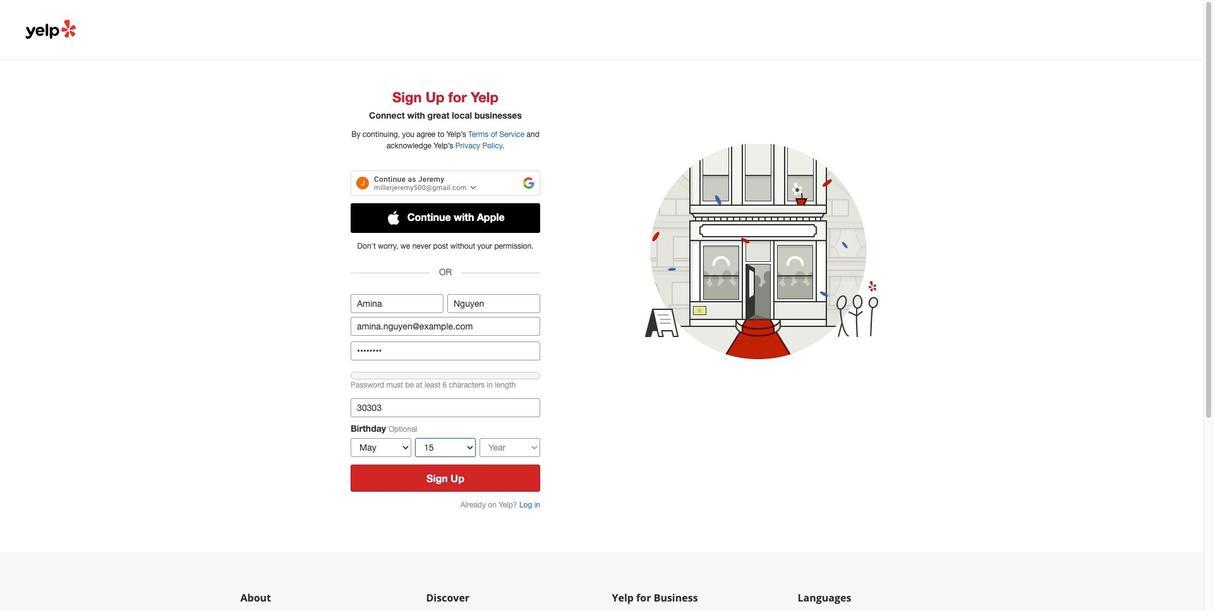 Task type: describe. For each thing, give the bounding box(es) containing it.
Last Name text field
[[447, 294, 540, 313]]

Password password field
[[351, 342, 540, 361]]

ZIP Code text field
[[351, 399, 540, 418]]



Task type: vqa. For each thing, say whether or not it's contained in the screenshot.
American (Traditional)
no



Task type: locate. For each thing, give the bounding box(es) containing it.
First Name text field
[[351, 294, 444, 313]]

Email email field
[[351, 317, 540, 336]]



